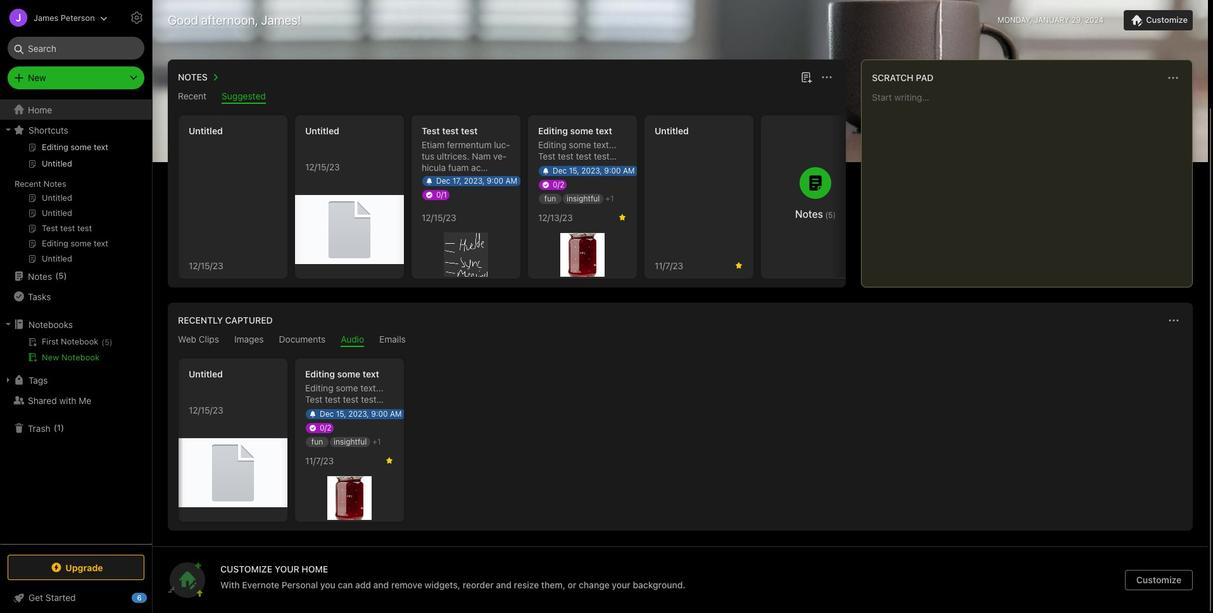 Task type: locate. For each thing, give the bounding box(es) containing it.
1 vertical spatial 5
[[59, 271, 64, 281]]

0 horizontal spatial text...
[[361, 383, 384, 393]]

insightful
[[567, 194, 600, 203], [334, 437, 367, 447]]

( 5 )
[[102, 338, 112, 347]]

1 horizontal spatial notes ( 5 )
[[796, 208, 836, 220]]

editing
[[539, 125, 568, 136], [539, 139, 567, 150], [305, 369, 335, 379], [305, 383, 334, 393]]

0 vertical spatial amiright
[[588, 174, 622, 184]]

0 vertical spatial world
[[562, 174, 586, 184]]

tab list for notes
[[170, 91, 844, 104]]

1 vertical spatial dec 15, 2023, 9:00 am
[[320, 409, 402, 419]]

2 horizontal spatial 2023,
[[582, 166, 602, 175]]

1 vertical spatial text
[[363, 369, 379, 379]]

new
[[28, 72, 46, 83], [42, 352, 59, 362]]

am for 11/7/23
[[390, 409, 402, 419]]

0 horizontal spatial text
[[363, 369, 379, 379]]

test up etiam
[[422, 125, 440, 136]]

and
[[374, 580, 389, 590], [496, 580, 512, 590]]

1 horizontal spatial and
[[496, 580, 512, 590]]

evernote
[[242, 580, 280, 590]]

0 horizontal spatial fun
[[312, 437, 323, 447]]

0 horizontal spatial amiright
[[355, 417, 389, 428]]

notes button
[[175, 70, 223, 85]]

2 horizontal spatial 9:00
[[605, 166, 621, 175]]

1 horizontal spatial 0/2
[[553, 180, 565, 189]]

new up home
[[28, 72, 46, 83]]

1 horizontal spatial fun
[[545, 194, 556, 203]]

dec
[[553, 166, 567, 175], [437, 176, 451, 186], [320, 409, 334, 419]]

new for new
[[28, 72, 46, 83]]

your
[[275, 564, 299, 575]]

0 horizontal spatial 0/2
[[320, 423, 332, 433]]

1 horizontal spatial 15,
[[569, 166, 580, 175]]

tab list containing web clips
[[170, 334, 1191, 347]]

0 vertical spatial dec 15, 2023, 9:00 am
[[553, 166, 635, 175]]

1 vertical spatial dec
[[437, 176, 451, 186]]

text for 11/7/23
[[363, 369, 379, 379]]

)
[[833, 210, 836, 220], [64, 271, 67, 281], [109, 338, 112, 347], [61, 423, 64, 433]]

web
[[178, 334, 196, 345]]

15,
[[569, 166, 580, 175], [336, 409, 346, 419]]

2 and from the left
[[496, 580, 512, 590]]

more actions field for scratch pad
[[1165, 69, 1183, 87]]

new for new notebook
[[42, 352, 59, 362]]

1 horizontal spatial dec 15, 2023, 9:00 am
[[553, 166, 635, 175]]

insightful +1 for 11/7/23
[[334, 437, 381, 447]]

2023,
[[582, 166, 602, 175], [464, 176, 485, 186], [349, 409, 369, 419]]

editing some text editing some text... test test test test test test test test test hello world amiright for 12/13/23
[[539, 125, 626, 184]]

0 vertical spatial test
[[422, 125, 440, 136]]

+1 for 12/13/23
[[606, 194, 614, 203]]

can
[[338, 580, 353, 590]]

1 vertical spatial insightful
[[334, 437, 367, 447]]

0 horizontal spatial +1
[[373, 437, 381, 447]]

notes inside group
[[44, 179, 66, 189]]

world
[[562, 174, 586, 184], [329, 417, 353, 428]]

1 horizontal spatial more actions image
[[1167, 313, 1182, 328]]

tab list containing recent
[[170, 91, 844, 104]]

more actions image inside field
[[1167, 313, 1182, 328]]

world for 12/13/23
[[562, 174, 586, 184]]

recently captured button
[[175, 313, 273, 328]]

untitled
[[189, 125, 223, 136], [305, 125, 339, 136], [655, 125, 689, 136], [189, 369, 223, 379]]

0 horizontal spatial test
[[305, 394, 323, 405]]

more actions field for recently captured
[[1166, 312, 1183, 329]]

text...
[[594, 139, 617, 150], [361, 383, 384, 393]]

orci,
[[468, 185, 486, 196]]

0 horizontal spatial 15,
[[336, 409, 346, 419]]

1 vertical spatial editing some text editing some text... test test test test test test test test test hello world amiright
[[305, 369, 393, 428]]

world for 11/7/23
[[329, 417, 353, 428]]

more actions image
[[1166, 70, 1182, 86]]

tree
[[0, 99, 152, 544]]

12/15/23
[[305, 161, 340, 172], [422, 212, 457, 223], [189, 260, 223, 271], [189, 405, 223, 415]]

None search field
[[16, 37, 136, 60]]

fermentum
[[447, 139, 492, 150]]

1 vertical spatial fun
[[312, 437, 323, 447]]

some
[[571, 125, 594, 136], [569, 139, 591, 150], [337, 369, 361, 379], [336, 383, 358, 393]]

0 horizontal spatial 5
[[59, 271, 64, 281]]

1 vertical spatial customize
[[1137, 575, 1182, 585]]

2024
[[1086, 15, 1104, 25]]

0 vertical spatial 0/2
[[553, 180, 565, 189]]

0 horizontal spatial 9:00
[[371, 409, 388, 419]]

tasks button
[[0, 286, 151, 307]]

more actions image
[[820, 70, 835, 85], [1167, 313, 1182, 328]]

and left resize in the bottom left of the page
[[496, 580, 512, 590]]

1 vertical spatial test
[[539, 151, 556, 162]]

test inside test test test etiam fermentum luc tus ultrices. nam ve hicula fuam ac eleifend vulputate. mauris nisi orci, bibendum sed purus ac, dapibus cursus risus. proin maximus, augue qu...
[[422, 125, 440, 136]]

0 vertical spatial new
[[28, 72, 46, 83]]

1 horizontal spatial 11/7/23
[[655, 260, 684, 271]]

tab list
[[170, 91, 844, 104], [170, 334, 1191, 347]]

purus
[[483, 196, 506, 207]]

emails tab
[[380, 334, 406, 347]]

recent
[[178, 91, 207, 101], [15, 179, 41, 189]]

customize
[[1147, 15, 1189, 25], [1137, 575, 1182, 585]]

recent inside group
[[15, 179, 41, 189]]

0 vertical spatial more actions image
[[820, 70, 835, 85]]

0 vertical spatial fun
[[545, 194, 556, 203]]

1 horizontal spatial insightful
[[567, 194, 600, 203]]

monday,
[[998, 15, 1033, 25]]

recent down 'shortcuts'
[[15, 179, 41, 189]]

1
[[57, 423, 61, 433]]

1 vertical spatial new
[[42, 352, 59, 362]]

0 horizontal spatial 2023,
[[349, 409, 369, 419]]

2 tab list from the top
[[170, 334, 1191, 347]]

customize button
[[1125, 10, 1194, 30], [1126, 570, 1194, 590]]

0 vertical spatial customize button
[[1125, 10, 1194, 30]]

0 horizontal spatial insightful
[[334, 437, 367, 447]]

( inside trash ( 1 )
[[54, 423, 57, 433]]

new inside popup button
[[28, 72, 46, 83]]

recent down notes button
[[178, 91, 207, 101]]

shared with me
[[28, 395, 91, 406]]

new up tags
[[42, 352, 59, 362]]

9:00 for 12/13/23
[[605, 166, 621, 175]]

0 vertical spatial dec
[[553, 166, 567, 175]]

1 vertical spatial recent
[[15, 179, 41, 189]]

your
[[612, 580, 631, 590]]

0 horizontal spatial 11/7/23
[[305, 455, 334, 466]]

widgets,
[[425, 580, 461, 590]]

1 vertical spatial notes ( 5 )
[[28, 271, 67, 282]]

change
[[579, 580, 610, 590]]

resize
[[514, 580, 539, 590]]

2 vertical spatial test
[[305, 394, 323, 405]]

test down documents tab
[[305, 394, 323, 405]]

0/1
[[437, 190, 447, 200]]

new inside button
[[42, 352, 59, 362]]

amiright
[[588, 174, 622, 184], [355, 417, 389, 428]]

notebooks
[[29, 319, 73, 330]]

shortcuts button
[[0, 120, 151, 140]]

0 horizontal spatial am
[[390, 409, 402, 419]]

1 vertical spatial amiright
[[355, 417, 389, 428]]

+1 for 11/7/23
[[373, 437, 381, 447]]

1 horizontal spatial +1
[[606, 194, 614, 203]]

hicula
[[422, 151, 507, 173]]

1 horizontal spatial recent
[[178, 91, 207, 101]]

2023, for 11/7/23
[[349, 409, 369, 419]]

2 horizontal spatial test
[[539, 151, 556, 162]]

1 horizontal spatial am
[[506, 176, 518, 186]]

amiright for 11/7/23
[[355, 417, 389, 428]]

am
[[623, 166, 635, 175], [506, 176, 518, 186], [390, 409, 402, 419]]

test
[[442, 125, 459, 136], [461, 125, 478, 136], [558, 151, 574, 162], [576, 151, 592, 162], [594, 151, 610, 162], [539, 162, 554, 173], [557, 162, 572, 173], [575, 162, 590, 173], [593, 162, 608, 173], [611, 162, 626, 173], [325, 394, 341, 405], [343, 394, 359, 405], [361, 394, 377, 405], [305, 405, 321, 416], [323, 405, 339, 416], [341, 405, 357, 416], [360, 405, 375, 416], [378, 405, 393, 416]]

0 horizontal spatial more actions image
[[820, 70, 835, 85]]

expand tags image
[[3, 375, 13, 385]]

1 horizontal spatial text...
[[594, 139, 617, 150]]

1 horizontal spatial editing some text editing some text... test test test test test test test test test hello world amiright
[[539, 125, 626, 184]]

0 vertical spatial 2023,
[[582, 166, 602, 175]]

2 vertical spatial dec
[[320, 409, 334, 419]]

0 horizontal spatial hello
[[305, 417, 326, 428]]

augue
[[422, 231, 447, 241]]

0 vertical spatial customize
[[1147, 15, 1189, 25]]

0 horizontal spatial insightful +1
[[334, 437, 381, 447]]

2 vertical spatial 9:00
[[371, 409, 388, 419]]

2 horizontal spatial am
[[623, 166, 635, 175]]

1 vertical spatial more actions image
[[1167, 313, 1182, 328]]

1 and from the left
[[374, 580, 389, 590]]

9:00 for 11/7/23
[[371, 409, 388, 419]]

0/2 for 11/7/23
[[320, 423, 332, 433]]

+1
[[606, 194, 614, 203], [373, 437, 381, 447]]

0 vertical spatial insightful +1
[[567, 194, 614, 203]]

0 vertical spatial notes ( 5 )
[[796, 208, 836, 220]]

am for 12/13/23
[[623, 166, 635, 175]]

ac,
[[422, 208, 434, 219]]

1 vertical spatial am
[[506, 176, 518, 186]]

(
[[826, 210, 829, 220], [55, 271, 59, 281], [102, 338, 105, 347], [54, 423, 57, 433]]

recent for recent notes
[[15, 179, 41, 189]]

11/7/23
[[655, 260, 684, 271], [305, 455, 334, 466]]

tree containing home
[[0, 99, 152, 544]]

recent tab
[[178, 91, 207, 104]]

january
[[1035, 15, 1070, 25]]

dec 15, 2023, 9:00 am
[[553, 166, 635, 175], [320, 409, 402, 419]]

2 vertical spatial 2023,
[[349, 409, 369, 419]]

tab list for recently captured
[[170, 334, 1191, 347]]

thumbnail image
[[295, 195, 404, 264], [444, 233, 488, 277], [561, 233, 605, 277], [179, 438, 288, 507], [328, 476, 372, 520]]

0 vertical spatial 15,
[[569, 166, 580, 175]]

0 vertical spatial +1
[[606, 194, 614, 203]]

1 vertical spatial +1
[[373, 437, 381, 447]]

0 vertical spatial 9:00
[[605, 166, 621, 175]]

1 vertical spatial hello
[[305, 417, 326, 428]]

1 horizontal spatial hello
[[539, 174, 559, 184]]

test
[[422, 125, 440, 136], [539, 151, 556, 162], [305, 394, 323, 405]]

web clips
[[178, 334, 219, 345]]

afternoon,
[[201, 13, 258, 27]]

1 vertical spatial text...
[[361, 383, 384, 393]]

notebooks link
[[0, 314, 151, 335]]

documents
[[279, 334, 326, 345]]

2 vertical spatial am
[[390, 409, 402, 419]]

2 vertical spatial 5
[[105, 338, 109, 347]]

0 vertical spatial recent
[[178, 91, 207, 101]]

0 horizontal spatial recent
[[15, 179, 41, 189]]

mauris
[[422, 185, 449, 196]]

1 horizontal spatial 5
[[105, 338, 109, 347]]

0 horizontal spatial dec
[[320, 409, 334, 419]]

and right add
[[374, 580, 389, 590]]

notebook
[[62, 352, 100, 362]]

fuam
[[448, 162, 469, 173]]

1 vertical spatial 2023,
[[464, 176, 485, 186]]

1 horizontal spatial 9:00
[[487, 176, 504, 186]]

0 vertical spatial tab list
[[170, 91, 844, 104]]

0 vertical spatial hello
[[539, 174, 559, 184]]

1 vertical spatial tab list
[[170, 334, 1191, 347]]

15, for 11/7/23
[[336, 409, 346, 419]]

test right ve
[[539, 151, 556, 162]]

0 horizontal spatial world
[[329, 417, 353, 428]]

expand notebooks image
[[3, 319, 13, 329]]

1 vertical spatial 15,
[[336, 409, 346, 419]]

More actions field
[[819, 68, 836, 86], [1165, 69, 1183, 87], [1166, 312, 1183, 329]]

text... for 12/13/23
[[594, 139, 617, 150]]

1 horizontal spatial insightful +1
[[567, 194, 614, 203]]

0/2 for 12/13/23
[[553, 180, 565, 189]]

1 vertical spatial insightful +1
[[334, 437, 381, 447]]

1 tab list from the top
[[170, 91, 844, 104]]

0 vertical spatial editing some text editing some text... test test test test test test test test test hello world amiright
[[539, 125, 626, 184]]

2 horizontal spatial dec
[[553, 166, 567, 175]]

2 horizontal spatial 5
[[829, 210, 833, 220]]

0 horizontal spatial editing some text editing some text... test test test test test test test test test hello world amiright
[[305, 369, 393, 428]]

) inside 'new notebook' group
[[109, 338, 112, 347]]

1 horizontal spatial text
[[596, 125, 613, 136]]

0 vertical spatial text...
[[594, 139, 617, 150]]

james!
[[261, 13, 301, 27]]

0 horizontal spatial dec 15, 2023, 9:00 am
[[320, 409, 402, 419]]

ve
[[493, 151, 507, 162]]

settings image
[[129, 10, 144, 25]]

audio tab
[[341, 334, 364, 347]]

dec 15, 2023, 9:00 am for 12/13/23
[[553, 166, 635, 175]]

Start writing… text field
[[873, 92, 1192, 277]]



Task type: describe. For each thing, give the bounding box(es) containing it.
6
[[137, 594, 142, 602]]

good afternoon, james!
[[168, 13, 301, 27]]

insightful +1 for 12/13/23
[[567, 194, 614, 203]]

suggested tab
[[222, 91, 266, 104]]

bibendum
[[422, 196, 463, 207]]

upgrade
[[65, 562, 103, 573]]

29,
[[1072, 15, 1084, 25]]

personal
[[282, 580, 318, 590]]

insightful for 12/13/23
[[567, 194, 600, 203]]

with
[[220, 580, 240, 590]]

trash
[[28, 423, 51, 434]]

recent notes
[[15, 179, 66, 189]]

shared with me link
[[0, 390, 151, 411]]

recently
[[178, 315, 223, 326]]

1 vertical spatial 11/7/23
[[305, 455, 334, 466]]

monday, january 29, 2024
[[998, 15, 1104, 25]]

notes ( 5 ) inside tree
[[28, 271, 67, 282]]

new notebook group
[[0, 335, 151, 370]]

new notebook button
[[0, 350, 151, 365]]

fun for 11/7/23
[[312, 437, 323, 447]]

) inside trash ( 1 )
[[61, 423, 64, 433]]

Search text field
[[16, 37, 136, 60]]

images
[[234, 334, 264, 345]]

1 horizontal spatial dec
[[437, 176, 451, 186]]

emails
[[380, 334, 406, 345]]

eleifend
[[422, 174, 454, 184]]

test for 11/7/23
[[305, 394, 323, 405]]

text for 12/13/23
[[596, 125, 613, 136]]

ultrices.
[[437, 151, 470, 162]]

qu...
[[450, 231, 468, 241]]

17,
[[453, 176, 462, 186]]

home
[[28, 104, 52, 115]]

editing some text editing some text... test test test test test test test test test hello world amiright for 11/7/23
[[305, 369, 393, 428]]

maximus,
[[470, 219, 509, 230]]

james
[[34, 12, 59, 22]]

0 vertical spatial 5
[[829, 210, 833, 220]]

0 vertical spatial 11/7/23
[[655, 260, 684, 271]]

1 horizontal spatial 2023,
[[464, 176, 485, 186]]

good
[[168, 13, 198, 27]]

started
[[46, 592, 76, 603]]

get
[[29, 592, 43, 603]]

12/13/23
[[539, 212, 573, 223]]

click to collapse image
[[147, 590, 157, 605]]

Account field
[[0, 5, 108, 30]]

background.
[[633, 580, 686, 590]]

tus
[[422, 139, 511, 162]]

1 vertical spatial customize button
[[1126, 570, 1194, 590]]

reorder
[[463, 580, 494, 590]]

new button
[[8, 67, 144, 89]]

dec 15, 2023, 9:00 am for 11/7/23
[[320, 409, 402, 419]]

notes inside button
[[178, 72, 208, 82]]

5 inside 'new notebook' group
[[105, 338, 109, 347]]

customize
[[220, 564, 272, 575]]

nisi
[[452, 185, 466, 196]]

15, for 12/13/23
[[569, 166, 580, 175]]

risus.
[[422, 219, 444, 230]]

2023, for 12/13/23
[[582, 166, 602, 175]]

you
[[320, 580, 336, 590]]

test test test etiam fermentum luc tus ultrices. nam ve hicula fuam ac eleifend vulputate. mauris nisi orci, bibendum sed purus ac, dapibus cursus risus. proin maximus, augue qu...
[[422, 125, 511, 241]]

fun for 12/13/23
[[545, 194, 556, 203]]

home
[[302, 564, 328, 575]]

text... for 11/7/23
[[361, 383, 384, 393]]

get started
[[29, 592, 76, 603]]

insightful for 11/7/23
[[334, 437, 367, 447]]

( inside 'new notebook' group
[[102, 338, 105, 347]]

them,
[[542, 580, 566, 590]]

etiam
[[422, 139, 445, 150]]

dec for 11/7/23
[[320, 409, 334, 419]]

tasks
[[28, 291, 51, 302]]

scratch pad button
[[870, 70, 934, 86]]

hello for 11/7/23
[[305, 417, 326, 428]]

1 vertical spatial 9:00
[[487, 176, 504, 186]]

test for 12/13/23
[[539, 151, 556, 162]]

home link
[[0, 99, 152, 120]]

hello for 12/13/23
[[539, 174, 559, 184]]

or
[[568, 580, 577, 590]]

new notebook
[[42, 352, 100, 362]]

remove
[[392, 580, 423, 590]]

customize your home with evernote personal you can add and remove widgets, reorder and resize them, or change your background.
[[220, 564, 686, 590]]

shared
[[28, 395, 57, 406]]

with
[[59, 395, 76, 406]]

pad
[[916, 72, 934, 83]]

james peterson
[[34, 12, 95, 22]]

web clips tab
[[178, 334, 219, 347]]

nam
[[472, 151, 491, 162]]

clips
[[199, 334, 219, 345]]

recently captured
[[178, 315, 273, 326]]

sed
[[465, 196, 480, 207]]

images tab
[[234, 334, 264, 347]]

recent for recent
[[178, 91, 207, 101]]

add
[[355, 580, 371, 590]]

audio
[[341, 334, 364, 345]]

recent notes group
[[0, 140, 151, 271]]

upgrade button
[[8, 555, 144, 580]]

documents tab
[[279, 334, 326, 347]]

vulputate.
[[457, 174, 498, 184]]

scratch
[[873, 72, 914, 83]]

shortcuts
[[29, 124, 68, 135]]

dec 17, 2023, 9:00 am
[[437, 176, 518, 186]]

ac
[[471, 162, 481, 173]]

luc
[[494, 139, 511, 150]]

me
[[79, 395, 91, 406]]

dapibus
[[437, 208, 469, 219]]

amiright for 12/13/23
[[588, 174, 622, 184]]

Help and Learning task checklist field
[[0, 588, 152, 608]]

cursus
[[471, 208, 499, 219]]

suggested
[[222, 91, 266, 101]]

scratch pad
[[873, 72, 934, 83]]

dec for 12/13/23
[[553, 166, 567, 175]]

captured
[[225, 315, 273, 326]]

peterson
[[61, 12, 95, 22]]



Task type: vqa. For each thing, say whether or not it's contained in the screenshot.
left amiright
yes



